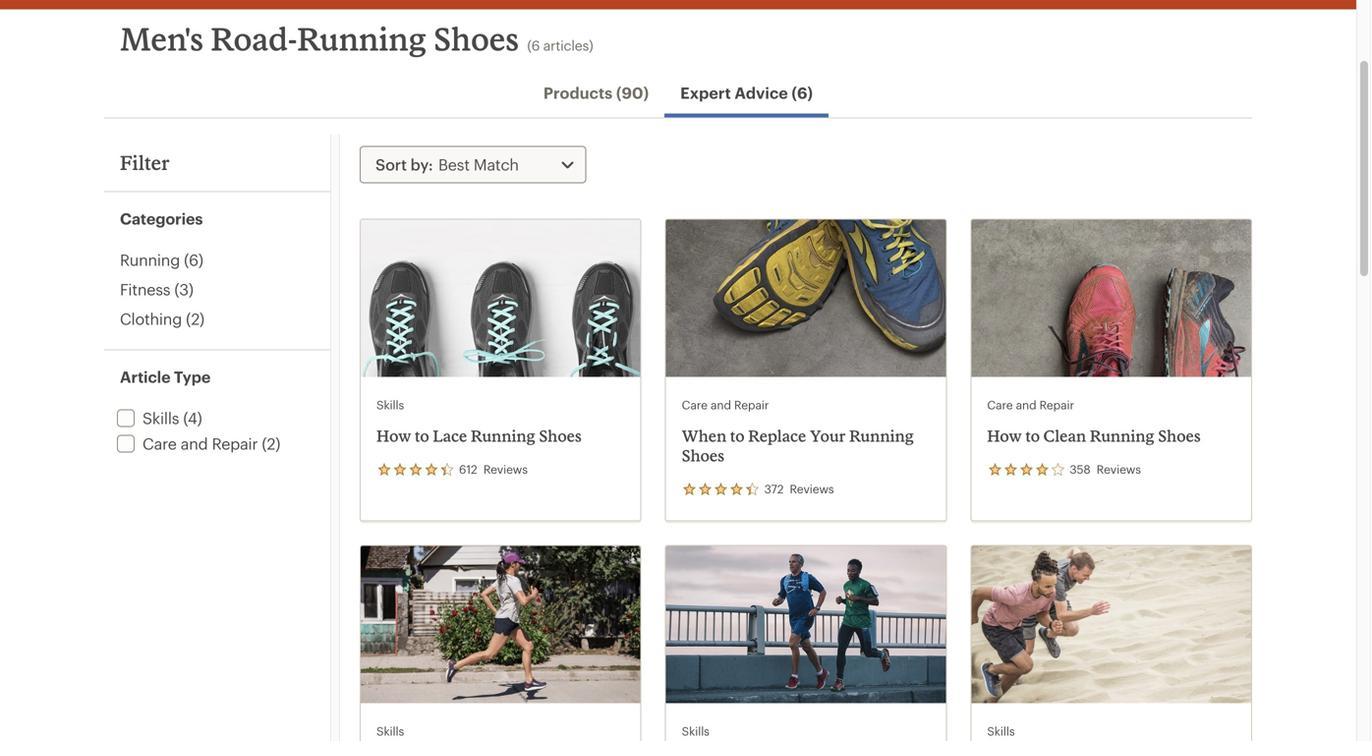 Task type: locate. For each thing, give the bounding box(es) containing it.
372
[[764, 482, 784, 496]]

and for when
[[711, 398, 731, 412]]

running
[[297, 20, 426, 58], [120, 251, 180, 269], [471, 427, 535, 445], [849, 427, 914, 445], [1090, 427, 1155, 445]]

0 horizontal spatial repair
[[212, 434, 258, 453]]

3 to from the left
[[1026, 427, 1040, 445]]

reviews for clean
[[1097, 462, 1141, 476]]

reviews right 358
[[1097, 462, 1141, 476]]

care and repair
[[682, 398, 769, 412], [987, 398, 1074, 412]]

(6)
[[792, 84, 813, 102], [184, 251, 203, 269]]

612 reviews
[[459, 462, 528, 476]]

612
[[459, 462, 477, 476]]

1 horizontal spatial repair
[[734, 398, 769, 412]]

care
[[682, 398, 708, 412], [987, 398, 1013, 412], [143, 434, 177, 453]]

to
[[415, 427, 429, 445], [730, 427, 745, 445], [1026, 427, 1040, 445]]

to right when
[[730, 427, 745, 445]]

1 how from the left
[[376, 427, 411, 445]]

(2) right care and repair link
[[262, 434, 280, 453]]

article
[[120, 368, 170, 386]]

(6) up (3)
[[184, 251, 203, 269]]

and inside skills (4) care and repair (2)
[[181, 434, 208, 453]]

to left clean
[[1026, 427, 1040, 445]]

running link
[[120, 251, 180, 269]]

to for lace
[[415, 427, 429, 445]]

clothing link
[[120, 310, 182, 328]]

advice
[[735, 84, 788, 102]]

and up when
[[711, 398, 731, 412]]

replace
[[748, 427, 806, 445]]

skills link
[[113, 409, 179, 427], [360, 545, 642, 741], [665, 545, 947, 741], [971, 545, 1252, 741]]

to left lace
[[415, 427, 429, 445]]

1 horizontal spatial to
[[730, 427, 745, 445]]

2 horizontal spatial reviews
[[1097, 462, 1141, 476]]

repair inside skills (4) care and repair (2)
[[212, 434, 258, 453]]

2 horizontal spatial and
[[1016, 398, 1037, 412]]

0 vertical spatial (2)
[[186, 310, 204, 328]]

(3)
[[174, 280, 194, 298]]

and
[[711, 398, 731, 412], [1016, 398, 1037, 412], [181, 434, 208, 453]]

repair
[[734, 398, 769, 412], [1040, 398, 1074, 412], [212, 434, 258, 453]]

2 to from the left
[[730, 427, 745, 445]]

2 horizontal spatial to
[[1026, 427, 1040, 445]]

(2) down (3)
[[186, 310, 204, 328]]

0 horizontal spatial (6)
[[184, 251, 203, 269]]

1 horizontal spatial (2)
[[262, 434, 280, 453]]

(6
[[527, 37, 540, 53]]

1 horizontal spatial and
[[711, 398, 731, 412]]

2 horizontal spatial care
[[987, 398, 1013, 412]]

to inside when to replace your running shoes
[[730, 427, 745, 445]]

care and repair up clean
[[987, 398, 1074, 412]]

and down (4)
[[181, 434, 208, 453]]

and for how
[[1016, 398, 1037, 412]]

2 care and repair from the left
[[987, 398, 1074, 412]]

care and repair for how
[[987, 398, 1074, 412]]

how for how to lace running shoes
[[376, 427, 411, 445]]

1 care and repair from the left
[[682, 398, 769, 412]]

and up how to clean running shoes
[[1016, 398, 1037, 412]]

1 horizontal spatial care
[[682, 398, 708, 412]]

how left clean
[[987, 427, 1022, 445]]

1 to from the left
[[415, 427, 429, 445]]

categories
[[120, 209, 203, 228]]

(6) inside "button"
[[792, 84, 813, 102]]

skills
[[376, 398, 404, 412], [143, 409, 179, 427], [376, 724, 404, 738], [682, 724, 710, 738], [987, 724, 1015, 738]]

0 horizontal spatial care
[[143, 434, 177, 453]]

1 horizontal spatial reviews
[[790, 482, 834, 496]]

0 horizontal spatial and
[[181, 434, 208, 453]]

0 horizontal spatial care and repair
[[682, 398, 769, 412]]

(2)
[[186, 310, 204, 328], [262, 434, 280, 453]]

reviews
[[483, 462, 528, 476], [1097, 462, 1141, 476], [790, 482, 834, 496]]

reviews right the "612"
[[483, 462, 528, 476]]

0 vertical spatial (6)
[[792, 84, 813, 102]]

1 horizontal spatial (6)
[[792, 84, 813, 102]]

(6) right advice
[[792, 84, 813, 102]]

how
[[376, 427, 411, 445], [987, 427, 1022, 445]]

2 how from the left
[[987, 427, 1022, 445]]

(90)
[[616, 84, 649, 102]]

0 horizontal spatial how
[[376, 427, 411, 445]]

1 horizontal spatial how
[[987, 427, 1022, 445]]

how for how to clean running shoes
[[987, 427, 1022, 445]]

2 horizontal spatial repair
[[1040, 398, 1074, 412]]

care and repair for when
[[682, 398, 769, 412]]

care and repair up when
[[682, 398, 769, 412]]

when
[[682, 427, 727, 445]]

reviews for lace
[[483, 462, 528, 476]]

1 vertical spatial (6)
[[184, 251, 203, 269]]

reviews for replace
[[790, 482, 834, 496]]

products (90)
[[543, 84, 649, 102]]

how left lace
[[376, 427, 411, 445]]

0 horizontal spatial reviews
[[483, 462, 528, 476]]

reviews right 372
[[790, 482, 834, 496]]

1 vertical spatial (2)
[[262, 434, 280, 453]]

1 horizontal spatial care and repair
[[987, 398, 1074, 412]]

care and repair link
[[113, 434, 258, 453]]

shoes
[[434, 20, 519, 58], [539, 427, 582, 445], [1158, 427, 1201, 445], [682, 446, 725, 465]]

0 horizontal spatial (2)
[[186, 310, 204, 328]]

0 horizontal spatial to
[[415, 427, 429, 445]]



Task type: describe. For each thing, give the bounding box(es) containing it.
clothing
[[120, 310, 182, 328]]

358 reviews
[[1070, 462, 1141, 476]]

372 reviews
[[764, 482, 834, 496]]

article type
[[120, 368, 211, 386]]

road-
[[211, 20, 297, 58]]

clean
[[1044, 427, 1086, 445]]

to for clean
[[1026, 427, 1040, 445]]

fitness (3)
[[120, 280, 194, 298]]

expert advice (6) button
[[665, 72, 829, 117]]

running inside when to replace your running shoes
[[849, 427, 914, 445]]

expert advice (6)
[[680, 84, 813, 102]]

clothing (2)
[[120, 310, 204, 328]]

repair for clean
[[1040, 398, 1074, 412]]

articles)
[[543, 37, 593, 53]]

care inside skills (4) care and repair (2)
[[143, 434, 177, 453]]

how to clean running shoes
[[987, 427, 1201, 445]]

expert
[[680, 84, 731, 102]]

when to replace your running shoes
[[682, 427, 914, 465]]

care for when to replace your running shoes
[[682, 398, 708, 412]]

men's road-running shoes (6 articles)
[[120, 20, 593, 58]]

running (6)
[[120, 251, 203, 269]]

how to lace running shoes
[[376, 427, 582, 445]]

repair for replace
[[734, 398, 769, 412]]

shoes inside when to replace your running shoes
[[682, 446, 725, 465]]

fitness
[[120, 280, 170, 298]]

your
[[810, 427, 846, 445]]

skills (4) care and repair (2)
[[143, 409, 280, 453]]

lace
[[433, 427, 467, 445]]

to for replace
[[730, 427, 745, 445]]

(4)
[[183, 409, 202, 427]]

(2) inside skills (4) care and repair (2)
[[262, 434, 280, 453]]

care for how to clean running shoes
[[987, 398, 1013, 412]]

fitness link
[[120, 280, 170, 298]]

promotional messages marquee
[[0, 0, 1357, 9]]

skills inside skills (4) care and repair (2)
[[143, 409, 179, 427]]

men's
[[120, 20, 204, 58]]

type
[[174, 368, 211, 386]]

filter
[[120, 151, 170, 174]]

358
[[1070, 462, 1091, 476]]

products (90) button
[[528, 72, 665, 114]]

products
[[543, 84, 613, 102]]



Task type: vqa. For each thing, say whether or not it's contained in the screenshot.


